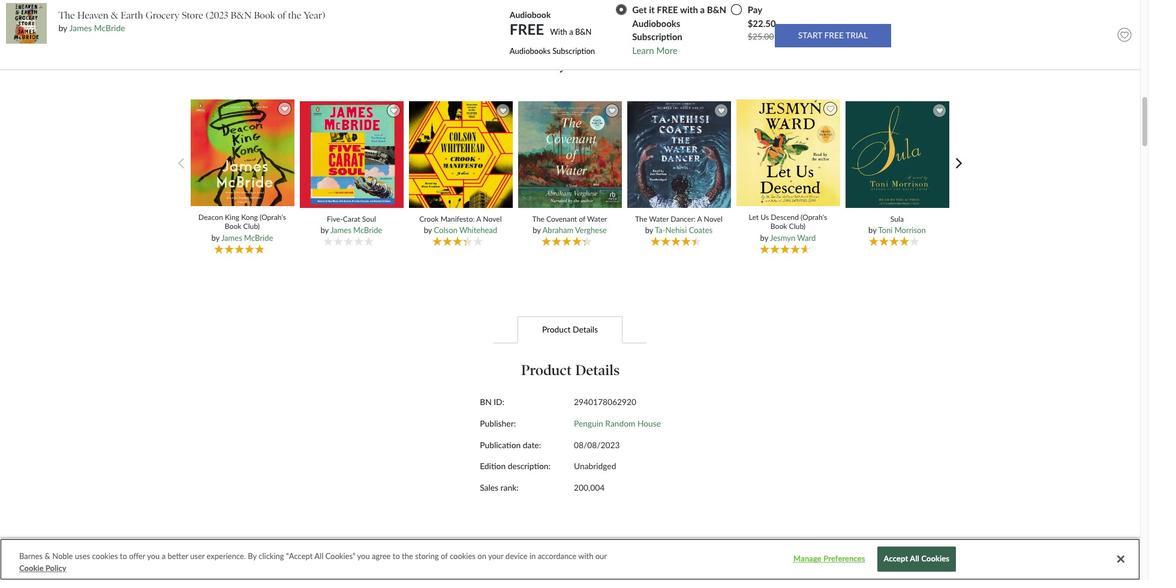 Task type: describe. For each thing, give the bounding box(es) containing it.
page 1 of 5
[[926, 559, 962, 568]]

sula element
[[845, 101, 954, 256]]

5
[[957, 559, 962, 568]]

a inside with a b&n audiobooks subscription
[[569, 27, 573, 37]]

water inside the water dancer: a novel by ta-nehisi coates
[[649, 215, 669, 224]]

trial
[[846, 30, 868, 40]]

let us descend (oprah's book club) link
[[744, 213, 833, 231]]

& inside the heaven & earth grocery store (2023 b&n book of the year) by james mcbride
[[111, 9, 118, 21]]

0 horizontal spatial free
[[510, 20, 544, 38]]

all inside barnes & noble uses cookies to offer you a better user experience. by clicking "accept all cookies" you agree to the storing of cookies on your device in accordance with our cookie policy
[[315, 552, 324, 562]]

crook manifesto: a novel link
[[416, 215, 505, 224]]

the covenant of water image
[[518, 101, 626, 209]]

the for ,
[[303, 4, 316, 14]]

policy
[[45, 564, 66, 573]]

sula link
[[853, 215, 942, 224]]

king
[[225, 213, 239, 222]]

deacon king kong (oprah's book club) link
[[198, 213, 287, 231]]

the covenant of water link
[[525, 215, 614, 224]]

b&n for with a b&n audiobooks subscription
[[575, 27, 592, 37]]

privacy alert dialog
[[0, 539, 1141, 581]]

2 cookies from the left
[[450, 552, 476, 562]]

the heaven & earth grocery store (2023 b&n book of the year) image
[[6, 3, 47, 44]]

of inside the covenant of water by abraham verghese
[[579, 215, 586, 224]]

manage preferences
[[794, 555, 866, 564]]

(oprah's for mcbride
[[260, 213, 286, 222]]

of right "1"
[[949, 559, 956, 568]]

a inside barnes & noble uses cookies to offer you a better user experience. by clicking "accept all cookies" you agree to the storing of cookies on your device in accordance with our cookie policy
[[162, 552, 166, 562]]

2 horizontal spatial free
[[825, 30, 844, 40]]

mcbride inside deacon king kong (oprah's book club) by james mcbride
[[244, 233, 273, 243]]

storing
[[415, 552, 439, 562]]

start free trial link
[[775, 24, 892, 48]]

crook manifesto: a novel element
[[408, 101, 518, 256]]

the water dancer: a novel element
[[627, 101, 736, 256]]

barnes & noble uses cookies to offer you a better user experience. by clicking "accept all cookies" you agree to the storing of cookies on your device in accordance with our cookie policy
[[19, 552, 607, 573]]

colson whitehead link
[[434, 226, 497, 235]]

book for james mcbride
[[225, 222, 242, 231]]

bn id:
[[480, 397, 505, 408]]

200,004
[[574, 483, 605, 493]]

james inside deacon king kong (oprah's book club) by james mcbride
[[221, 233, 242, 243]]

2 to from the left
[[393, 552, 400, 562]]

product inside tab panel
[[521, 362, 572, 379]]

sula image
[[845, 101, 953, 209]]

accept all cookies
[[884, 555, 950, 564]]

b&n reads blog
[[224, 556, 335, 572]]

0 vertical spatial product details
[[542, 325, 598, 335]]

the good lord bird , a novel about small-town secrets and the people 
[[303, 0, 635, 14]]

of inside the heaven & earth grocery store (2023 b&n book of the year) by james mcbride
[[278, 9, 286, 21]]

better
[[168, 552, 188, 562]]

pay $22.50 $25.00
[[748, 4, 776, 42]]

let
[[749, 213, 759, 222]]

novel inside the water dancer: a novel by ta-nehisi coates
[[704, 215, 723, 224]]

random
[[606, 419, 636, 429]]

ta-
[[655, 226, 666, 235]]

1 you from the left
[[147, 552, 160, 562]]

james inside the five-carat soul by james mcbride
[[331, 226, 351, 235]]

page
[[926, 559, 941, 568]]

on
[[478, 552, 487, 562]]

by inside the five-carat soul by james mcbride
[[321, 226, 329, 235]]

by inside the heaven & earth grocery store (2023 b&n book of the year) by james mcbride
[[58, 23, 67, 33]]

a inside crook manifesto: a novel by colson whitehead
[[477, 215, 481, 224]]

james mcbride link for by
[[331, 226, 382, 235]]

crook manifesto: a novel image
[[408, 101, 516, 209]]

five-carat soul element
[[299, 101, 408, 256]]

clicking
[[259, 552, 284, 562]]

club) for ward
[[789, 222, 806, 231]]

subscription for with
[[553, 46, 595, 56]]

agree
[[372, 552, 391, 562]]

your
[[488, 552, 504, 562]]

with a b&n audiobooks subscription
[[510, 27, 595, 56]]

product details inside tab panel
[[521, 362, 620, 379]]

secrets
[[471, 4, 497, 14]]

& inside barnes & noble uses cookies to offer you a better user experience. by clicking "accept all cookies" you agree to the storing of cookies on your device in accordance with our cookie policy
[[45, 552, 50, 562]]

the water dancer: a novel image
[[627, 101, 735, 209]]

the for .
[[578, 2, 590, 12]]

get
[[633, 4, 647, 15]]

year)
[[304, 9, 326, 21]]

bird for ,
[[356, 4, 371, 14]]

the for by
[[533, 215, 545, 224]]

ward
[[798, 233, 816, 243]]

coates
[[689, 226, 713, 235]]

description:
[[508, 462, 551, 472]]

noble
[[52, 552, 73, 562]]

learn
[[633, 45, 654, 56]]

good for the good lord bird .
[[592, 2, 611, 12]]

jesmyn
[[770, 233, 796, 243]]

people
[[529, 4, 555, 14]]

user
[[190, 552, 205, 562]]

product details link
[[518, 316, 623, 344]]

a inside the water dancer: a novel by ta-nehisi coates
[[698, 215, 702, 224]]

also
[[570, 56, 599, 73]]

audiobook
[[510, 9, 553, 20]]

all inside button
[[910, 555, 920, 564]]

with inside with a b&n audiobooks subscription learn more
[[680, 4, 698, 15]]

cookies"
[[326, 552, 356, 562]]

by inside deacon king kong (oprah's book club) by james mcbride
[[211, 233, 220, 243]]

nehisi
[[666, 226, 687, 235]]

id:
[[494, 397, 505, 408]]

more
[[657, 45, 678, 56]]

0 vertical spatial details
[[573, 325, 598, 335]]

james inside the heaven & earth grocery store (2023 b&n book of the year) by james mcbride
[[69, 23, 92, 33]]

the inside the good lord bird , a novel about small-town secrets and the people
[[515, 4, 527, 14]]

"accept
[[286, 552, 313, 562]]

carat
[[343, 215, 360, 224]]

penguin random house link
[[574, 419, 661, 429]]

the water dancer: a novel link
[[635, 215, 724, 224]]

sula
[[891, 215, 904, 224]]

(2023
[[206, 9, 228, 21]]

small-
[[427, 4, 449, 14]]

may
[[539, 56, 567, 73]]

deacon king kong (oprah's book club) element
[[190, 99, 299, 256]]

morrison
[[895, 226, 926, 235]]

.
[[644, 2, 646, 12]]

0 vertical spatial product
[[542, 325, 571, 335]]

0 horizontal spatial james mcbride link
[[69, 23, 125, 33]]

lord for .
[[613, 2, 628, 12]]

the inside the heaven & earth grocery store (2023 b&n book of the year) by james mcbride
[[288, 9, 301, 21]]

edition description:
[[480, 462, 551, 472]]

it
[[649, 4, 655, 15]]

ta-nehisi coates link
[[655, 226, 713, 235]]

bird for .
[[630, 2, 644, 12]]

deacon
[[198, 213, 223, 222]]

the inside barnes & noble uses cookies to offer you a better user experience. by clicking "accept all cookies" you agree to the storing of cookies on your device in accordance with our cookie policy
[[402, 552, 413, 562]]

let us descend (oprah's book club) image
[[736, 99, 844, 207]]

learn more link
[[633, 45, 678, 56]]

publisher:
[[480, 419, 516, 429]]

start
[[798, 30, 823, 40]]

the covenant of water element
[[518, 101, 627, 256]]

in
[[530, 552, 536, 562]]

a inside the good lord bird , a novel about small-town secrets and the people
[[375, 4, 379, 14]]



Task type: vqa. For each thing, say whether or not it's contained in the screenshot.
BN ID:
yes



Task type: locate. For each thing, give the bounding box(es) containing it.
1 cookies from the left
[[92, 552, 118, 562]]

by down five- on the left
[[321, 226, 329, 235]]

club) inside let us descend (oprah's book club) by jesmyn ward
[[789, 222, 806, 231]]

1 horizontal spatial (oprah's
[[801, 213, 828, 222]]

0 horizontal spatial with
[[578, 552, 594, 562]]

from
[[160, 556, 195, 572]]

club) inside deacon king kong (oprah's book club) by james mcbride
[[243, 222, 260, 231]]

all right accept
[[910, 555, 920, 564]]

with left the 'our'
[[578, 552, 594, 562]]

0 horizontal spatial lord
[[339, 4, 354, 14]]

product details tab panel
[[361, 344, 780, 523]]

free down audiobook
[[510, 20, 544, 38]]

good left ,
[[318, 4, 337, 14]]

b&n inside the heaven & earth grocery store (2023 b&n book of the year) by james mcbride
[[231, 9, 252, 21]]

james down deacon king kong (oprah's book club) link
[[221, 233, 242, 243]]

0 horizontal spatial book
[[225, 222, 242, 231]]

1 vertical spatial subscription
[[553, 46, 595, 56]]

subscription inside with a b&n audiobooks subscription learn more
[[633, 31, 683, 42]]

house
[[638, 419, 661, 429]]

a
[[477, 215, 481, 224], [698, 215, 702, 224]]

good for the good lord bird , a novel about small-town secrets and the people 
[[318, 4, 337, 14]]

b&n right with
[[575, 27, 592, 37]]

like
[[603, 56, 630, 73]]

preferences
[[824, 555, 866, 564]]

penguin
[[574, 419, 603, 429]]

club)
[[243, 222, 260, 231], [789, 222, 806, 231]]

lord inside the good lord bird , a novel about small-town secrets and the people
[[339, 4, 354, 14]]

0 horizontal spatial water
[[587, 215, 607, 224]]

the inside the water dancer: a novel by ta-nehisi coates
[[635, 215, 648, 224]]

the for novel
[[635, 215, 648, 224]]

1
[[943, 559, 947, 568]]

details
[[573, 325, 598, 335], [576, 362, 620, 379]]

jesmyn ward link
[[770, 233, 816, 243]]

0 horizontal spatial good
[[318, 4, 337, 14]]

0 horizontal spatial to
[[120, 552, 127, 562]]

store
[[182, 9, 203, 21]]

1 horizontal spatial bird
[[630, 2, 644, 12]]

the heaven & earth grocery store (2023 b&n book of the year) by james mcbride
[[58, 9, 326, 33]]

mcbride inside the heaven & earth grocery store (2023 b&n book of the year) by james mcbride
[[94, 23, 125, 33]]

by
[[248, 552, 257, 562]]

with right get it free
[[680, 4, 698, 15]]

device
[[506, 552, 528, 562]]

2 horizontal spatial james mcbride link
[[331, 226, 382, 235]]

cookie
[[19, 564, 44, 573]]

bird
[[630, 2, 644, 12], [356, 4, 371, 14]]

(oprah's inside deacon king kong (oprah's book club) by james mcbride
[[260, 213, 286, 222]]

by inside let us descend (oprah's book club) by jesmyn ward
[[761, 233, 769, 243]]

you
[[511, 56, 536, 73]]

lord left ,
[[339, 4, 354, 14]]

bn
[[480, 397, 492, 408]]

uses
[[75, 552, 90, 562]]

of right storing
[[441, 552, 448, 562]]

1 horizontal spatial to
[[393, 552, 400, 562]]

you left agree
[[357, 552, 370, 562]]

toni morrison link
[[879, 226, 926, 235]]

2940178062920
[[574, 397, 637, 408]]

with
[[550, 27, 567, 37]]

by inside the water dancer: a novel by ta-nehisi coates
[[645, 226, 654, 235]]

bird left novel
[[356, 4, 371, 14]]

1 horizontal spatial james
[[221, 233, 242, 243]]

accept
[[884, 555, 909, 564]]

0 horizontal spatial cookies
[[92, 552, 118, 562]]

audiobooks inside with a b&n audiobooks subscription
[[510, 46, 551, 56]]

from the b&n reads blog
[[160, 556, 335, 572]]

1 to from the left
[[120, 552, 127, 562]]

a left better on the bottom of the page
[[162, 552, 166, 562]]

the left storing
[[402, 552, 413, 562]]

accept all cookies button
[[878, 548, 956, 573]]

1 vertical spatial audiobooks
[[510, 46, 551, 56]]

1 horizontal spatial b&n
[[575, 27, 592, 37]]

deacon king kong (oprah's book club) image
[[190, 99, 298, 207]]

rank:
[[501, 483, 519, 493]]

b&n left pay
[[707, 4, 727, 15]]

mcbride inside the five-carat soul by james mcbride
[[353, 226, 382, 235]]

let us descend (oprah's book club) element
[[736, 99, 845, 256]]

subscription for with
[[633, 31, 683, 42]]

1 vertical spatial details
[[576, 362, 620, 379]]

book for jesmyn ward
[[771, 222, 788, 231]]

1 horizontal spatial with
[[680, 4, 698, 15]]

club) up jesmyn ward link
[[789, 222, 806, 231]]

audiobooks down get it free
[[633, 18, 681, 29]]

of up abraham verghese link
[[579, 215, 586, 224]]

cookies
[[922, 555, 950, 564]]

good inside the good lord bird , a novel about small-town secrets and the people
[[318, 4, 337, 14]]

the
[[578, 2, 590, 12], [303, 4, 316, 14], [58, 9, 75, 21], [533, 215, 545, 224], [635, 215, 648, 224]]

1 horizontal spatial a
[[698, 215, 702, 224]]

(oprah's up ward
[[801, 213, 828, 222]]

2 club) from the left
[[789, 222, 806, 231]]

the inside the covenant of water by abraham verghese
[[533, 215, 545, 224]]

1 horizontal spatial you
[[357, 552, 370, 562]]

novel up "whitehead" at the top
[[483, 215, 502, 224]]

(oprah's right kong
[[260, 213, 286, 222]]

james mcbride link down deacon king kong (oprah's book club) link
[[221, 233, 273, 243]]

james mcbride link down carat
[[331, 226, 382, 235]]

sales rank:
[[480, 483, 519, 493]]

by
[[58, 23, 67, 33], [321, 226, 329, 235], [424, 226, 432, 235], [533, 226, 541, 235], [645, 226, 654, 235], [869, 226, 877, 235], [211, 233, 220, 243], [761, 233, 769, 243]]

$22.50
[[748, 18, 776, 29]]

james down five- on the left
[[331, 226, 351, 235]]

you may also like
[[511, 56, 630, 73]]

audiobooks for with
[[510, 46, 551, 56]]

the covenant of water by abraham verghese
[[533, 215, 607, 235]]

james down the heaven
[[69, 23, 92, 33]]

by right "the heaven & earth grocery store (2023 b&n book of the year)" image
[[58, 23, 67, 33]]

five-
[[327, 215, 343, 224]]

good left get
[[592, 2, 611, 12]]

1 horizontal spatial mcbride
[[244, 233, 273, 243]]

kong
[[241, 213, 258, 222]]

with inside barnes & noble uses cookies to offer you a better user experience. by clicking "accept all cookies" you agree to the storing of cookies on your device in accordance with our cookie policy
[[578, 552, 594, 562]]

1 horizontal spatial club)
[[789, 222, 806, 231]]

product details
[[542, 325, 598, 335], [521, 362, 620, 379]]

2 horizontal spatial james
[[331, 226, 351, 235]]

dancer:
[[671, 215, 696, 224]]

offer
[[129, 552, 145, 562]]

0 horizontal spatial you
[[147, 552, 160, 562]]

sales
[[480, 483, 499, 493]]

a right with
[[569, 27, 573, 37]]

cookies right "uses"
[[92, 552, 118, 562]]

by left jesmyn
[[761, 233, 769, 243]]

by left abraham
[[533, 226, 541, 235]]

by inside sula by toni morrison
[[869, 226, 877, 235]]

mcbride
[[94, 23, 125, 33], [353, 226, 382, 235], [244, 233, 273, 243]]

of inside barnes & noble uses cookies to offer you a better user experience. by clicking "accept all cookies" you agree to the storing of cookies on your device in accordance with our cookie policy
[[441, 552, 448, 562]]

1 horizontal spatial lord
[[613, 2, 628, 12]]

heaven
[[77, 9, 108, 21]]

0 vertical spatial subscription
[[633, 31, 683, 42]]

of left "year)"
[[278, 9, 286, 21]]

0 vertical spatial with
[[680, 4, 698, 15]]

five-carat soul link
[[307, 215, 396, 224]]

penguin random house
[[574, 419, 661, 429]]

b&n inside with a b&n audiobooks subscription learn more
[[707, 4, 727, 15]]

james mcbride link
[[69, 23, 125, 33], [331, 226, 382, 235], [221, 233, 273, 243]]

a right get it free
[[701, 4, 705, 15]]

verghese
[[575, 226, 607, 235]]

2 horizontal spatial mcbride
[[353, 226, 382, 235]]

1 club) from the left
[[243, 222, 260, 231]]

(oprah's inside let us descend (oprah's book club) by jesmyn ward
[[801, 213, 828, 222]]

and
[[499, 4, 513, 14]]

1 (oprah's from the left
[[260, 213, 286, 222]]

0 horizontal spatial a
[[477, 215, 481, 224]]

a up "whitehead" at the top
[[477, 215, 481, 224]]

audiobooks inside with a b&n audiobooks subscription learn more
[[633, 18, 681, 29]]

book down descend
[[771, 222, 788, 231]]

mcbride down the heaven
[[94, 23, 125, 33]]

1 horizontal spatial james mcbride link
[[221, 233, 273, 243]]

$25.00
[[748, 31, 774, 42]]

0 horizontal spatial (oprah's
[[260, 213, 286, 222]]

to right agree
[[393, 552, 400, 562]]

& left the earth
[[111, 9, 118, 21]]

1 novel from the left
[[483, 215, 502, 224]]

five-carat soul image
[[299, 101, 407, 209]]

a right ,
[[375, 4, 379, 14]]

subscription up you may also like
[[553, 46, 595, 56]]

you right "offer"
[[147, 552, 160, 562]]

the left "year)"
[[288, 9, 301, 21]]

add to wishlist image
[[1115, 25, 1135, 45]]

crook manifesto: a novel by colson whitehead
[[420, 215, 502, 235]]

by inside the covenant of water by abraham verghese
[[533, 226, 541, 235]]

1 water from the left
[[587, 215, 607, 224]]

2 you from the left
[[357, 552, 370, 562]]

five-carat soul by james mcbride
[[321, 215, 382, 235]]

colson
[[434, 226, 458, 235]]

2 (oprah's from the left
[[801, 213, 828, 222]]

b&n right (2023
[[231, 9, 252, 21]]

club) down kong
[[243, 222, 260, 231]]

experience.
[[207, 552, 246, 562]]

book inside let us descend (oprah's book club) by jesmyn ward
[[771, 222, 788, 231]]

0 horizontal spatial bird
[[356, 4, 371, 14]]

,
[[371, 4, 373, 14]]

0 horizontal spatial audiobooks
[[510, 46, 551, 56]]

book inside the heaven & earth grocery store (2023 b&n book of the year) by james mcbride
[[254, 9, 275, 21]]

0 vertical spatial &
[[111, 9, 118, 21]]

all right "accept
[[315, 552, 324, 562]]

0 horizontal spatial b&n
[[231, 9, 252, 21]]

0 horizontal spatial club)
[[243, 222, 260, 231]]

08/08/2023
[[574, 440, 620, 450]]

1 horizontal spatial subscription
[[633, 31, 683, 42]]

1 vertical spatial product details
[[521, 362, 620, 379]]

1 horizontal spatial cookies
[[450, 552, 476, 562]]

bird inside the good lord bird , a novel about small-town secrets and the people
[[356, 4, 371, 14]]

1 horizontal spatial novel
[[704, 215, 723, 224]]

2 novel from the left
[[704, 215, 723, 224]]

0 horizontal spatial novel
[[483, 215, 502, 224]]

2 a from the left
[[698, 215, 702, 224]]

edition
[[480, 462, 506, 472]]

audiobooks for with
[[633, 18, 681, 29]]

deacon king kong (oprah's book club) by james mcbride
[[198, 213, 286, 243]]

water inside the covenant of water by abraham verghese
[[587, 215, 607, 224]]

earth
[[121, 9, 143, 21]]

you may also like section
[[170, 52, 971, 73]]

barnes
[[19, 552, 43, 562]]

novel inside crook manifesto: a novel by colson whitehead
[[483, 215, 502, 224]]

lord left get
[[613, 2, 628, 12]]

2 water from the left
[[649, 215, 669, 224]]

by left 'ta-'
[[645, 226, 654, 235]]

2 horizontal spatial b&n
[[707, 4, 727, 15]]

cookie policy link
[[19, 563, 66, 575]]

by down deacon at the top of the page
[[211, 233, 220, 243]]

the inside the good lord bird , a novel about small-town secrets and the people
[[303, 4, 316, 14]]

mcbride down kong
[[244, 233, 273, 243]]

toni
[[879, 226, 893, 235]]

b&n inside with a b&n audiobooks subscription
[[575, 27, 592, 37]]

the good lord bird .
[[578, 2, 646, 12]]

0 horizontal spatial mcbride
[[94, 23, 125, 33]]

0 horizontal spatial &
[[45, 552, 50, 562]]

1 horizontal spatial water
[[649, 215, 669, 224]]

2 horizontal spatial book
[[771, 222, 788, 231]]

water up 'ta-'
[[649, 215, 669, 224]]

book right (2023
[[254, 9, 275, 21]]

the inside the heaven & earth grocery store (2023 b&n book of the year) by james mcbride
[[58, 9, 75, 21]]

1 vertical spatial with
[[578, 552, 594, 562]]

james mcbride link for (oprah's
[[221, 233, 273, 243]]

by left toni
[[869, 226, 877, 235]]

by down crook
[[424, 226, 432, 235]]

james mcbride link down the heaven
[[69, 23, 125, 33]]

1 horizontal spatial audiobooks
[[633, 18, 681, 29]]

1 a from the left
[[477, 215, 481, 224]]

b&n for with a b&n audiobooks subscription learn more
[[707, 4, 727, 15]]

1 vertical spatial product
[[521, 362, 572, 379]]

1 horizontal spatial all
[[910, 555, 920, 564]]

our
[[596, 552, 607, 562]]

let us descend (oprah's book club) by jesmyn ward
[[749, 213, 828, 243]]

details inside tab panel
[[576, 362, 620, 379]]

lord for ,
[[339, 4, 354, 14]]

(oprah's for ward
[[801, 213, 828, 222]]

bird left it
[[630, 2, 644, 12]]

unabridged
[[574, 462, 616, 472]]

book down king
[[225, 222, 242, 231]]

a up coates
[[698, 215, 702, 224]]

mcbride down soul
[[353, 226, 382, 235]]

water up verghese
[[587, 215, 607, 224]]

by inside crook manifesto: a novel by colson whitehead
[[424, 226, 432, 235]]

& up cookie policy "link"
[[45, 552, 50, 562]]

cookies left the on
[[450, 552, 476, 562]]

1 vertical spatial &
[[45, 552, 50, 562]]

to left "offer"
[[120, 552, 127, 562]]

1 horizontal spatial &
[[111, 9, 118, 21]]

0 horizontal spatial subscription
[[553, 46, 595, 56]]

1 horizontal spatial free
[[657, 4, 678, 15]]

town
[[449, 4, 469, 14]]

book inside deacon king kong (oprah's book club) by james mcbride
[[225, 222, 242, 231]]

the right from
[[199, 556, 220, 572]]

1 horizontal spatial good
[[592, 2, 611, 12]]

crook
[[420, 215, 439, 224]]

novel
[[381, 4, 401, 14]]

subscription inside with a b&n audiobooks subscription
[[553, 46, 595, 56]]

a inside with a b&n audiobooks subscription learn more
[[701, 4, 705, 15]]

novel up coates
[[704, 215, 723, 224]]

0 vertical spatial audiobooks
[[633, 18, 681, 29]]

subscription up learn more link
[[633, 31, 683, 42]]

0 horizontal spatial all
[[315, 552, 324, 562]]

club) for mcbride
[[243, 222, 260, 231]]

the
[[515, 4, 527, 14], [288, 9, 301, 21], [402, 552, 413, 562], [199, 556, 220, 572]]

0 horizontal spatial james
[[69, 23, 92, 33]]

the right and
[[515, 4, 527, 14]]

free left trial
[[825, 30, 844, 40]]

audiobooks up you on the left top of page
[[510, 46, 551, 56]]

the for grocery
[[58, 9, 75, 21]]

manage preferences button
[[792, 548, 867, 572]]

whitehead
[[460, 226, 497, 235]]

1 horizontal spatial book
[[254, 9, 275, 21]]

us
[[761, 213, 769, 222]]

cookies
[[92, 552, 118, 562], [450, 552, 476, 562]]

free right it
[[657, 4, 678, 15]]



